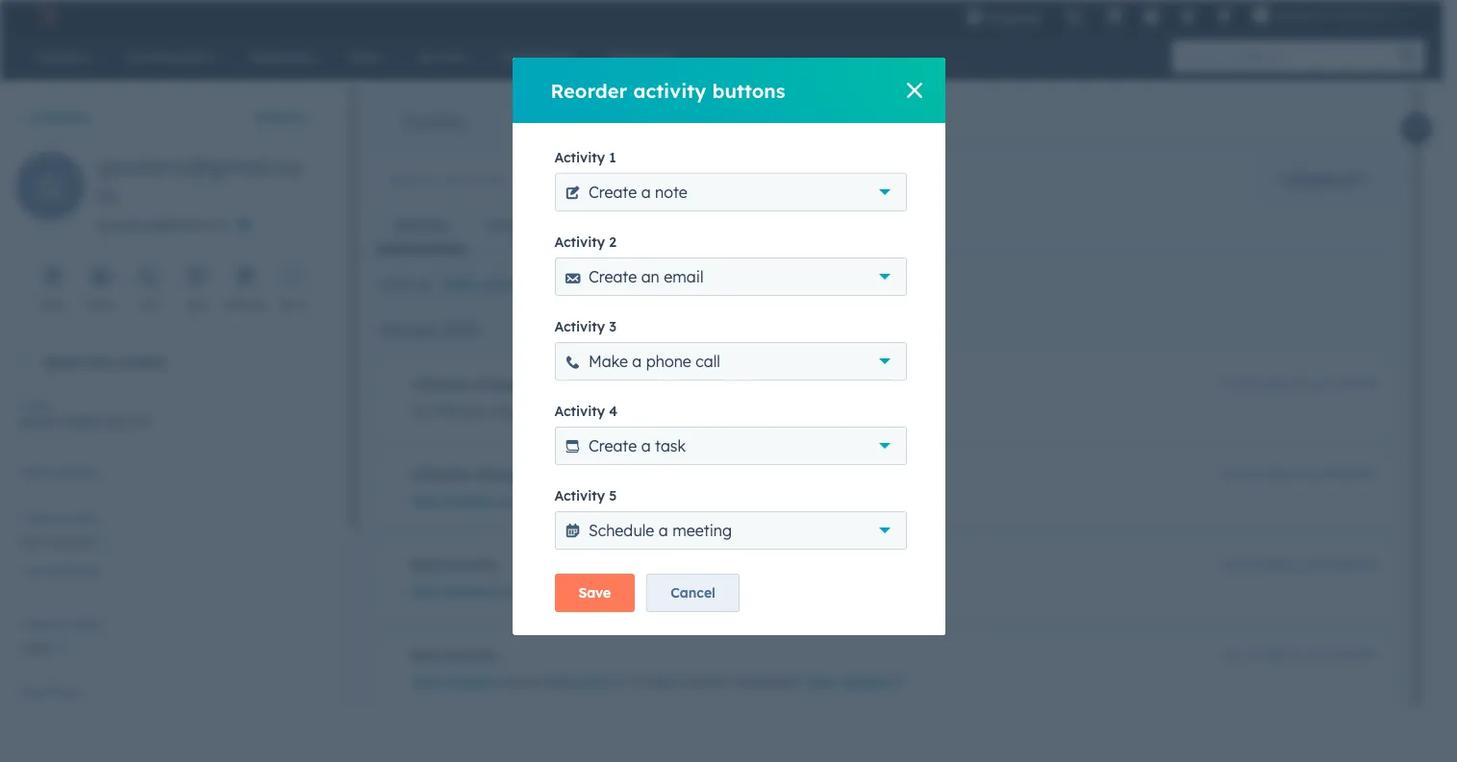 Task type: vqa. For each thing, say whether or not it's contained in the screenshot.
Properties's Properties
no



Task type: locate. For each thing, give the bounding box(es) containing it.
activities
[[518, 114, 579, 131]]

19, for first 'deal activity' element from the bottom
[[1245, 648, 1260, 663]]

1 vertical spatial moved
[[498, 674, 541, 692]]

october
[[380, 321, 439, 341]]

1 create from the top
[[589, 183, 637, 202]]

more image
[[285, 270, 301, 286]]

1 vertical spatial email
[[19, 398, 49, 413]]

2 am from the top
[[1336, 468, 1354, 482]]

tara inside popup button
[[19, 534, 47, 551]]

lord for 1st lord 'link' from the top
[[576, 584, 607, 601]]

1 vertical spatial view
[[740, 584, 773, 601]]

all users
[[622, 276, 678, 293]]

moved for to
[[498, 674, 541, 692]]

create a note button
[[555, 173, 907, 212]]

1 vertical spatial deal activity
[[411, 647, 497, 665]]

lord link down schedule
[[576, 583, 627, 606]]

1 19, from the top
[[1245, 377, 1260, 392]]

apoptosis
[[1274, 8, 1333, 23]]

1 vertical spatial updated
[[498, 494, 552, 511]]

1 vertical spatial lord link
[[576, 673, 627, 697]]

activity for create a note
[[555, 149, 605, 166]]

tara schultz for to
[[411, 674, 494, 692]]

oct for 2nd 'lifecycle change' element from the bottom
[[1223, 377, 1242, 392]]

edt
[[1357, 377, 1379, 392], [1357, 468, 1379, 482], [1357, 558, 1379, 572], [1357, 648, 1379, 663]]

overview
[[404, 114, 463, 131]]

this up meeting
[[695, 494, 718, 511]]

lifecycle down last
[[19, 618, 67, 632]]

create an email
[[589, 267, 704, 287]]

0 vertical spatial .
[[822, 494, 825, 511]]

2 right emails at left top
[[609, 234, 617, 251]]

Last contacted text field
[[19, 576, 326, 607]]

lead for lead
[[19, 640, 51, 657]]

activity left 3
[[555, 318, 605, 336]]

2 vertical spatial details
[[842, 674, 887, 692]]

lead for lead status
[[19, 685, 46, 699]]

updated
[[660, 403, 714, 420], [498, 494, 552, 511]]

to up the schedule a meeting popup button at the bottom of the page
[[774, 494, 787, 511]]

this left 4
[[553, 403, 576, 420]]

0 vertical spatial contact
[[115, 354, 166, 371]]

create down 1
[[589, 183, 637, 202]]

. inside 'lifecycle change' element
[[822, 494, 825, 511]]

at for first 'deal activity' element from the bottom
[[1292, 648, 1303, 663]]

gawain1@gmail.com up 'call' icon
[[96, 216, 228, 234]]

stage down contacted
[[70, 618, 100, 632]]

1 deal from the top
[[545, 584, 572, 601]]

4 19, from the top
[[1245, 648, 1260, 663]]

create down 4
[[589, 437, 637, 456]]

email for email
[[87, 298, 114, 312]]

Phone number text field
[[19, 463, 326, 501]]

to appointment scheduled .
[[631, 674, 805, 692]]

1 tara schultz button from the top
[[411, 491, 494, 514]]

lead status
[[19, 685, 83, 699]]

0 vertical spatial lifecycle change
[[411, 376, 524, 393]]

for up meeting
[[673, 494, 691, 511]]

a down tara schultz updated the lifecycle stage for this contact to lead . view details
[[659, 521, 668, 541]]

1 deal activity element from the top
[[376, 539, 1394, 621]]

lifecycle change down the
[[411, 467, 524, 484]]

2 create from the top
[[589, 267, 637, 287]]

am for 2nd 'lifecycle change' element
[[1336, 468, 1354, 482]]

gawain1@gmail.co m
[[96, 152, 301, 210]]

link opens in a new window image
[[610, 587, 624, 601], [890, 673, 904, 697], [610, 677, 624, 692], [890, 677, 904, 692]]

oct 19, 2023 at 11:47 am edt
[[1223, 377, 1379, 392], [1223, 468, 1379, 482]]

by:
[[416, 276, 434, 293]]

1 vertical spatial lord
[[576, 674, 607, 692]]

2 lord from the top
[[576, 674, 607, 692]]

1 vertical spatial deal activity element
[[376, 629, 1394, 712]]

1 vertical spatial 11:47
[[1307, 468, 1333, 482]]

details
[[866, 494, 911, 511], [777, 584, 822, 601], [842, 674, 887, 692]]

calling icon button
[[1058, 2, 1090, 30]]

0 vertical spatial deal
[[411, 557, 442, 574]]

hubspot image
[[35, 4, 58, 27]]

oct 19, 2023 at 11:43 am edt
[[1222, 558, 1379, 572]]

1 moved from the top
[[498, 584, 541, 601]]

0 horizontal spatial .
[[733, 584, 736, 601]]

to
[[718, 403, 731, 420], [774, 494, 787, 511], [631, 584, 644, 601], [631, 674, 644, 692]]

1 vertical spatial create
[[589, 267, 637, 287]]

deal
[[545, 584, 572, 601], [545, 674, 572, 692]]

email image
[[93, 270, 108, 286]]

2 moved from the top
[[498, 674, 541, 692]]

lead up the schedule a meeting popup button at the bottom of the page
[[791, 494, 822, 511]]

0 horizontal spatial for
[[531, 403, 549, 420]]

lifecycle right the
[[437, 403, 488, 420]]

actions button
[[242, 98, 330, 137]]

notes
[[485, 217, 522, 235]]

activity for create an email
[[555, 234, 605, 251]]

1 horizontal spatial stage
[[492, 403, 527, 420]]

stage left activity 4
[[492, 403, 527, 420]]

updated left the
[[498, 494, 552, 511]]

2 horizontal spatial this
[[695, 494, 718, 511]]

1 vertical spatial oct 19, 2023 at 11:47 am edt
[[1223, 468, 1379, 482]]

navigation inside october 2023 feed
[[376, 203, 859, 250]]

0 vertical spatial this
[[87, 354, 111, 371]]

schedule a meeting
[[589, 521, 732, 541]]

calling icon image
[[1065, 10, 1083, 27]]

1 vertical spatial lifecycle
[[580, 494, 630, 511]]

3 19, from the top
[[1245, 558, 1260, 572]]

a
[[641, 183, 651, 202], [632, 352, 642, 371], [641, 437, 651, 456], [659, 521, 668, 541]]

0 vertical spatial email
[[87, 298, 114, 312]]

3 create from the top
[[589, 437, 637, 456]]

g button
[[15, 152, 85, 228]]

email gawain1@gmail.com
[[19, 398, 151, 430]]

activity left 1
[[555, 149, 605, 166]]

this
[[87, 354, 111, 371], [553, 403, 576, 420], [695, 494, 718, 511]]

1 vertical spatial deal
[[411, 647, 442, 665]]

1 lord from the top
[[576, 584, 607, 601]]

1 vertical spatial lifecycle
[[411, 467, 470, 484]]

am
[[1336, 377, 1354, 392], [1336, 468, 1354, 482], [1336, 558, 1354, 572], [1336, 648, 1354, 663]]

2 filter from the left
[[443, 276, 478, 293]]

0 vertical spatial navigation
[[376, 98, 607, 146]]

create inside 'popup button'
[[589, 183, 637, 202]]

help button
[[1136, 0, 1168, 31]]

lifecycle change
[[411, 376, 524, 393], [411, 467, 524, 484]]

3 edt from the top
[[1357, 558, 1379, 572]]

2 deal activity from the top
[[411, 647, 497, 665]]

lord for 2nd lord 'link' from the top of the october 2023 feed
[[576, 674, 607, 692]]

activity for create a task
[[555, 403, 605, 420]]

2 11:47 from the top
[[1307, 468, 1333, 482]]

upgrade image
[[966, 9, 984, 26]]

0 horizontal spatial filter
[[380, 276, 412, 293]]

menu
[[955, 0, 1420, 38]]

about this contact
[[42, 354, 166, 371]]

1 am from the top
[[1336, 377, 1354, 392]]

0 vertical spatial lord link
[[576, 583, 627, 606]]

0 horizontal spatial updated
[[498, 494, 552, 511]]

0 vertical spatial lifecycle change element
[[376, 358, 1394, 441]]

apoptosis studios 2
[[1274, 8, 1391, 23]]

view details
[[805, 674, 887, 692]]

schultz inside popup button
[[50, 534, 96, 551]]

1 horizontal spatial contact
[[579, 403, 628, 420]]

3 tara schultz button from the top
[[411, 671, 494, 695]]

contact left was
[[579, 403, 628, 420]]

2 navigation from the top
[[376, 203, 859, 250]]

1 vertical spatial deal
[[545, 674, 572, 692]]

2 vertical spatial create
[[589, 437, 637, 456]]

1 vertical spatial lifecycle change element
[[376, 448, 1394, 531]]

email inside email gawain1@gmail.com
[[19, 398, 49, 413]]

navigation containing activity
[[376, 203, 859, 250]]

email down email image
[[87, 298, 114, 312]]

deal activity
[[411, 557, 497, 574], [411, 647, 497, 665]]

link opens in a new window image for 1st lord 'link' from the top
[[610, 583, 624, 606]]

activity for schedule a meeting
[[555, 488, 605, 505]]

0 vertical spatial change
[[474, 376, 524, 393]]

1 oct 19, 2023 at 11:47 am edt from the top
[[1223, 377, 1379, 392]]

1 horizontal spatial lifecycle
[[580, 494, 630, 511]]

october 2023 feed
[[361, 145, 1409, 763]]

11:42
[[1307, 648, 1333, 663]]

4 edt from the top
[[1357, 648, 1379, 663]]

activity left 4
[[555, 403, 605, 420]]

contact
[[115, 354, 166, 371], [579, 403, 628, 420], [722, 494, 770, 511]]

0 vertical spatial deal activity
[[411, 557, 497, 574]]

2 vertical spatial stage
[[70, 618, 100, 632]]

am for 2nd 'lifecycle change' element from the bottom
[[1336, 377, 1354, 392]]

0 vertical spatial details
[[866, 494, 911, 511]]

1 vertical spatial tara schultz
[[411, 584, 494, 601]]

0 vertical spatial deal activity element
[[376, 539, 1394, 621]]

1 vertical spatial change
[[474, 467, 524, 484]]

overview link
[[377, 99, 490, 145]]

0 vertical spatial tara schultz
[[19, 534, 96, 551]]

lord down save
[[576, 674, 607, 692]]

save
[[579, 585, 611, 602]]

a left the note
[[641, 183, 651, 202]]

0 vertical spatial for
[[531, 403, 549, 420]]

1 horizontal spatial for
[[673, 494, 691, 511]]

to contract sent . view details
[[631, 584, 822, 601]]

activity up (20/28)
[[555, 234, 605, 251]]

moved
[[498, 584, 541, 601], [498, 674, 541, 692]]

activities link
[[490, 99, 606, 145]]

1 vertical spatial tara schultz button
[[411, 581, 494, 604]]

2 inside popup button
[[1384, 8, 1391, 23]]

lord link left appointment
[[576, 673, 627, 697]]

1 horizontal spatial this
[[553, 403, 576, 420]]

2 deal from the top
[[411, 647, 442, 665]]

1 horizontal spatial filter
[[443, 276, 478, 293]]

deal
[[411, 557, 442, 574], [411, 647, 442, 665]]

a inside popup button
[[632, 352, 642, 371]]

1 vertical spatial lead
[[19, 640, 51, 657]]

sent
[[707, 584, 733, 601]]

2 vertical spatial tara schultz
[[411, 674, 494, 692]]

change
[[474, 376, 524, 393], [474, 467, 524, 484]]

for
[[531, 403, 549, 420], [673, 494, 691, 511]]

email for email gawain1@gmail.com
[[19, 398, 49, 413]]

tara
[[411, 494, 441, 511], [19, 534, 47, 551], [411, 584, 441, 601], [411, 674, 441, 692]]

activity
[[555, 149, 605, 166], [395, 217, 446, 235], [555, 234, 605, 251], [555, 318, 605, 336], [555, 403, 605, 420], [555, 488, 605, 505]]

0 vertical spatial stage
[[492, 403, 527, 420]]

a right make in the left of the page
[[632, 352, 642, 371]]

lifecycle
[[437, 403, 488, 420], [580, 494, 630, 511]]

emails button
[[541, 203, 622, 249]]

1 horizontal spatial 2
[[1384, 8, 1391, 23]]

0 vertical spatial tara schultz button
[[411, 491, 494, 514]]

navigation
[[376, 98, 607, 146], [376, 203, 859, 250]]

create left an
[[589, 267, 637, 287]]

lifecycle up the
[[411, 376, 470, 393]]

lord down schedule
[[576, 584, 607, 601]]

1 horizontal spatial updated
[[660, 403, 714, 420]]

0 vertical spatial oct 19, 2023 at 11:47 am edt
[[1223, 377, 1379, 392]]

0 vertical spatial lord
[[576, 584, 607, 601]]

this right about
[[87, 354, 111, 371]]

0 vertical spatial moved
[[498, 584, 541, 601]]

1 vertical spatial view details link
[[740, 584, 842, 601]]

1 horizontal spatial email
[[87, 298, 114, 312]]

tara schultz button for to
[[411, 671, 494, 695]]

buttons
[[712, 78, 786, 102]]

2 horizontal spatial stage
[[634, 494, 670, 511]]

activity up by:
[[395, 217, 446, 235]]

lead down lifecycle stage
[[19, 640, 51, 657]]

a left task
[[641, 437, 651, 456]]

create for create a task
[[589, 437, 637, 456]]

call
[[139, 298, 158, 312]]

studios
[[1337, 8, 1381, 23]]

calls button
[[622, 203, 690, 249]]

2 vertical spatial link opens in a new window image
[[610, 673, 624, 697]]

1 deal activity from the top
[[411, 557, 497, 574]]

2 vertical spatial lead
[[19, 685, 46, 699]]

0 vertical spatial 11:47
[[1307, 377, 1333, 392]]

1 vertical spatial link opens in a new window image
[[610, 583, 624, 606]]

contact down call
[[115, 354, 166, 371]]

2 19, from the top
[[1245, 468, 1260, 482]]

3 am from the top
[[1336, 558, 1354, 572]]

oct
[[1223, 377, 1242, 392], [1223, 468, 1242, 482], [1222, 558, 1242, 572], [1222, 648, 1242, 663]]

0 vertical spatial lead
[[791, 494, 822, 511]]

lead left status
[[19, 685, 46, 699]]

schedule
[[589, 521, 654, 541]]

more
[[280, 298, 306, 312]]

lifecycle change up the
[[411, 376, 524, 393]]

actions
[[255, 109, 304, 126]]

activity left 5
[[555, 488, 605, 505]]

2 vertical spatial tara schultz button
[[411, 671, 494, 695]]

at for 2nd 'deal activity' element from the bottom of the october 2023 feed
[[1292, 558, 1303, 572]]

filter for filter activity (20/28)
[[443, 276, 478, 293]]

1 vertical spatial lifecycle change
[[411, 467, 524, 484]]

a inside 'popup button'
[[641, 183, 651, 202]]

4 am from the top
[[1336, 648, 1354, 663]]

notes button
[[465, 203, 541, 249]]

schultz
[[445, 494, 494, 511], [50, 534, 96, 551], [445, 584, 494, 601], [445, 674, 494, 692]]

2 horizontal spatial .
[[822, 494, 825, 511]]

search image
[[1399, 48, 1416, 65]]

lifecycle up schedule
[[580, 494, 630, 511]]

deal activity for to
[[411, 647, 497, 665]]

0 horizontal spatial email
[[19, 398, 49, 413]]

5
[[609, 488, 617, 505]]

lead inside october 2023 feed
[[791, 494, 822, 511]]

0 vertical spatial create
[[589, 183, 637, 202]]

0 vertical spatial lifecycle
[[411, 376, 470, 393]]

0 vertical spatial updated
[[660, 403, 714, 420]]

2 vertical spatial contact
[[722, 494, 770, 511]]

1 horizontal spatial .
[[798, 674, 801, 692]]

0 vertical spatial lifecycle
[[437, 403, 488, 420]]

1 filter from the left
[[380, 276, 412, 293]]

tara schultz for contract sent
[[411, 584, 494, 601]]

lifecycle change element
[[376, 358, 1394, 441], [376, 448, 1394, 531]]

0 horizontal spatial contact
[[115, 354, 166, 371]]

activity 2
[[555, 234, 617, 251]]

activity for make a phone call
[[555, 318, 605, 336]]

2 vertical spatial .
[[798, 674, 801, 692]]

0 horizontal spatial this
[[87, 354, 111, 371]]

0 horizontal spatial 2
[[609, 234, 617, 251]]

at for 2nd 'lifecycle change' element from the bottom
[[1292, 377, 1304, 392]]

link opens in a new window image
[[904, 402, 917, 425], [610, 583, 624, 606], [610, 673, 624, 697]]

appointment
[[648, 674, 730, 692]]

lifecycle down the
[[411, 467, 470, 484]]

lead inside popup button
[[19, 640, 51, 657]]

1 navigation from the top
[[376, 98, 607, 146]]

filter left by:
[[380, 276, 412, 293]]

tasks
[[709, 217, 744, 235]]

2 right "studios"
[[1384, 8, 1391, 23]]

0 vertical spatial 2
[[1384, 8, 1391, 23]]

1 vertical spatial .
[[733, 584, 736, 601]]

filter right by:
[[443, 276, 478, 293]]

2 tara schultz button from the top
[[411, 581, 494, 604]]

meeting
[[673, 521, 732, 541]]

1 vertical spatial navigation
[[376, 203, 859, 250]]

email down 'caret' 'image'
[[19, 398, 49, 413]]

contacts link
[[15, 109, 89, 126]]

email
[[87, 298, 114, 312], [19, 398, 49, 413]]

updated up task
[[660, 403, 714, 420]]

1 deal from the top
[[411, 557, 442, 574]]

deal activity element
[[376, 539, 1394, 621], [376, 629, 1394, 712]]

gawain1@gmail.com up number
[[19, 413, 151, 430]]

tasks button
[[690, 203, 763, 249]]

2 vertical spatial view details link
[[805, 673, 907, 697]]

stage up schedule a meeting
[[634, 494, 670, 511]]

0 vertical spatial deal
[[545, 584, 572, 601]]

contact up the schedule a meeting popup button at the bottom of the page
[[722, 494, 770, 511]]

tara schultz button for contract sent
[[411, 581, 494, 604]]

for left activity 4
[[531, 403, 549, 420]]

gawain1@gmail.co
[[96, 152, 301, 181]]

activity inside button
[[395, 217, 446, 235]]

1 change from the top
[[474, 376, 524, 393]]

create a note
[[589, 183, 688, 202]]

2 edt from the top
[[1357, 468, 1379, 482]]

. for to appointment scheduled .
[[798, 674, 801, 692]]



Task type: describe. For each thing, give the bounding box(es) containing it.
1 vertical spatial gawain1@gmail.com
[[19, 413, 151, 430]]

lifecycle stage
[[19, 618, 100, 632]]

1 vertical spatial contact
[[579, 403, 628, 420]]

tara schultz updated the lifecycle stage for this contact to lead . view details
[[411, 494, 911, 511]]

. for to contract sent . view details
[[733, 584, 736, 601]]

close image
[[907, 83, 922, 98]]

make
[[589, 352, 628, 371]]

upgrade
[[987, 10, 1041, 25]]

moved for contract sent
[[498, 584, 541, 601]]

1 vertical spatial stage
[[634, 494, 670, 511]]

activity 5
[[555, 488, 617, 505]]

1 edt from the top
[[1357, 377, 1379, 392]]

call
[[696, 352, 720, 371]]

schedule a meeting button
[[555, 512, 907, 550]]

menu containing apoptosis studios 2
[[955, 0, 1420, 38]]

(20/28)
[[538, 276, 586, 293]]

0 vertical spatial gawain1@gmail.com
[[96, 216, 228, 234]]

a for meeting
[[659, 521, 668, 541]]

phone
[[646, 352, 692, 371]]

note image
[[45, 270, 60, 286]]

am for 2nd 'deal activity' element from the bottom of the october 2023 feed
[[1336, 558, 1354, 572]]

task
[[186, 298, 208, 312]]

3
[[609, 318, 617, 336]]

note
[[655, 183, 688, 202]]

to left appointment
[[631, 674, 644, 692]]

2 deal activity element from the top
[[376, 629, 1394, 712]]

notifications button
[[1209, 0, 1241, 31]]

to left contract
[[631, 584, 644, 601]]

help image
[[1143, 9, 1161, 26]]

contacted
[[46, 565, 101, 579]]

settings image
[[1180, 9, 1197, 26]]

2 change from the top
[[474, 467, 524, 484]]

19, for 2nd 'deal activity' element from the bottom of the october 2023 feed
[[1245, 558, 1260, 572]]

0 vertical spatial view
[[829, 494, 862, 511]]

make a phone call button
[[555, 342, 907, 381]]

2 lifecycle change element from the top
[[376, 448, 1394, 531]]

about
[[42, 354, 83, 371]]

marketplaces image
[[1107, 9, 1124, 26]]

2 vertical spatial lifecycle
[[19, 618, 67, 632]]

users
[[643, 276, 678, 293]]

collapse
[[1282, 171, 1339, 189]]

calls
[[641, 217, 671, 235]]

meetings button
[[763, 203, 859, 249]]

oct for first 'deal activity' element from the bottom
[[1222, 648, 1242, 663]]

activity 3
[[555, 318, 617, 336]]

1 lifecycle change from the top
[[411, 376, 524, 393]]

search button
[[1389, 40, 1426, 73]]

meeting
[[225, 298, 265, 312]]

owner
[[66, 512, 99, 526]]

number
[[56, 466, 98, 480]]

filter for filter by:
[[380, 276, 412, 293]]

2 horizontal spatial contact
[[722, 494, 770, 511]]

tara schultz inside tara schultz popup button
[[19, 534, 96, 551]]

cancel
[[671, 585, 716, 602]]

caret image
[[15, 360, 27, 365]]

contact owner
[[19, 512, 99, 526]]

Search HubSpot search field
[[1173, 40, 1408, 73]]

create an email button
[[555, 258, 907, 296]]

2 vertical spatial this
[[695, 494, 718, 511]]

am for first 'deal activity' element from the bottom
[[1336, 648, 1354, 663]]

an
[[641, 267, 660, 287]]

activity 1
[[555, 149, 616, 166]]

reorder
[[551, 78, 627, 102]]

phone
[[19, 466, 53, 480]]

the
[[411, 403, 433, 420]]

1 vertical spatial 2
[[609, 234, 617, 251]]

4
[[609, 403, 618, 420]]

settings link
[[1168, 0, 1209, 31]]

activity button
[[376, 203, 465, 249]]

0 vertical spatial view details link
[[829, 494, 931, 511]]

1 vertical spatial details
[[777, 584, 822, 601]]

details inside 'lifecycle change' element
[[866, 494, 911, 511]]

all users button
[[609, 266, 704, 304]]

meetings
[[782, 217, 840, 235]]

cancel button
[[647, 574, 740, 613]]

create for create a note
[[589, 183, 637, 202]]

a for phone
[[632, 352, 642, 371]]

deal activity for contract sent
[[411, 557, 497, 574]]

was
[[632, 403, 657, 420]]

notifications image
[[1216, 9, 1234, 26]]

to up create a task popup button
[[718, 403, 731, 420]]

contact inside dropdown button
[[115, 354, 166, 371]]

Search activities search field
[[376, 161, 554, 199]]

activity 4
[[555, 403, 618, 420]]

this inside about this contact dropdown button
[[87, 354, 111, 371]]

0 horizontal spatial lifecycle
[[437, 403, 488, 420]]

status
[[50, 685, 83, 699]]

1
[[609, 149, 616, 166]]

deal for contract sent
[[411, 557, 442, 574]]

filter by:
[[380, 276, 434, 293]]

link opens in a new window image for 2nd lord 'link' from the top of the october 2023 feed
[[610, 673, 624, 697]]

19, for 2nd 'lifecycle change' element from the bottom
[[1245, 377, 1260, 392]]

create a task button
[[555, 427, 907, 466]]

2 vertical spatial view
[[805, 674, 838, 692]]

all
[[622, 276, 639, 293]]

meeting image
[[237, 270, 253, 286]]

1 11:47 from the top
[[1307, 377, 1333, 392]]

0 horizontal spatial stage
[[70, 618, 100, 632]]

0 vertical spatial link opens in a new window image
[[904, 402, 917, 425]]

a for task
[[641, 437, 651, 456]]

1 vertical spatial for
[[673, 494, 691, 511]]

contact
[[19, 512, 62, 526]]

create for create an email
[[589, 267, 637, 287]]

m
[[96, 181, 117, 210]]

scheduled
[[734, 674, 798, 692]]

collapse all
[[1282, 171, 1358, 189]]

emails
[[561, 217, 602, 235]]

oct for 2nd 'deal activity' element from the bottom of the october 2023 feed
[[1222, 558, 1242, 572]]

2 lifecycle change from the top
[[411, 467, 524, 484]]

lead button
[[19, 629, 326, 661]]

october 2023
[[380, 321, 478, 341]]

2 deal from the top
[[545, 674, 572, 692]]

2 oct 19, 2023 at 11:47 am edt from the top
[[1223, 468, 1379, 482]]

email
[[664, 267, 704, 287]]

2 lord link from the top
[[576, 673, 627, 697]]

last contacted
[[19, 565, 101, 579]]

filter activity (20/28)
[[443, 276, 586, 293]]

at for 2nd 'lifecycle change' element
[[1292, 468, 1304, 482]]

1 vertical spatial this
[[553, 403, 576, 420]]

oct for 2nd 'lifecycle change' element
[[1223, 468, 1242, 482]]

hubspot link
[[23, 4, 72, 27]]

deal for to
[[411, 647, 442, 665]]

create a task
[[589, 437, 686, 456]]

about this contact button
[[0, 337, 326, 389]]

tara schultz image
[[1253, 7, 1270, 24]]

last
[[19, 565, 43, 579]]

marketplaces button
[[1095, 0, 1136, 31]]

tara schultz button
[[19, 523, 326, 555]]

contacts
[[30, 109, 89, 126]]

a for note
[[641, 183, 651, 202]]

call image
[[141, 270, 156, 286]]

19, for 2nd 'lifecycle change' element
[[1245, 468, 1260, 482]]

oct 19, 2023 at 11:42 am edt
[[1222, 648, 1379, 663]]

1 lifecycle change element from the top
[[376, 358, 1394, 441]]

navigation containing overview
[[376, 98, 607, 146]]

collapse all button
[[1258, 161, 1394, 199]]

11:43
[[1307, 558, 1333, 572]]

1 lord link from the top
[[576, 583, 627, 606]]

save button
[[555, 574, 635, 613]]

task image
[[189, 270, 204, 286]]

reorder activity buttons
[[551, 78, 786, 102]]

all
[[1342, 171, 1358, 189]]



